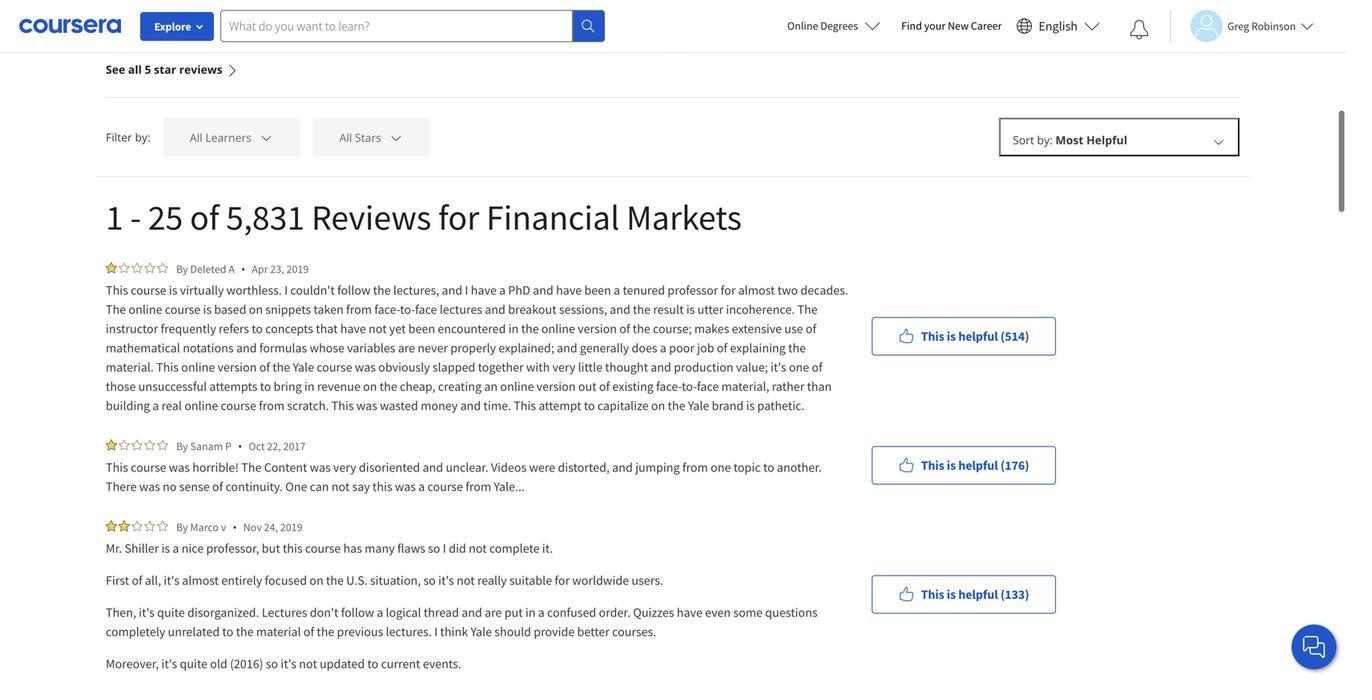 Task type: describe. For each thing, give the bounding box(es) containing it.
explaining
[[731, 340, 786, 356]]

2 horizontal spatial yale
[[688, 398, 710, 414]]

chat with us image
[[1302, 634, 1328, 660]]

0 horizontal spatial to-
[[400, 301, 415, 317]]

bring
[[274, 378, 302, 394]]

course up "no"
[[131, 459, 166, 475]]

not left the really on the bottom left
[[457, 572, 475, 588]]

to right refers
[[252, 321, 263, 337]]

filled star image for this is helpful (133)
[[106, 520, 117, 532]]

it's right moreover,
[[161, 656, 177, 672]]

is down professor
[[687, 301, 695, 317]]

a inside this course was horrible! the content was very disoriented and unclear. videos were distorted, and jumping from one topic to another. there was no sense of continuity. one can not say this was a course from yale...
[[419, 479, 425, 495]]

to left bring
[[260, 378, 271, 394]]

have up sessions,
[[556, 282, 582, 298]]

chevron down image for learners
[[259, 130, 274, 145]]

0 horizontal spatial this
[[283, 540, 303, 556]]

those
[[106, 378, 136, 394]]

course left has
[[305, 540, 341, 556]]

value;
[[736, 359, 768, 375]]

2019 for this is helpful (133)
[[280, 520, 303, 534]]

tenured
[[623, 282, 665, 298]]

from down unclear.
[[466, 479, 492, 495]]

mr.
[[106, 540, 122, 556]]

all for all learners
[[190, 130, 203, 145]]

this is helpful (176) button
[[872, 446, 1057, 485]]

i left did
[[443, 540, 446, 556]]

snippets
[[266, 301, 311, 317]]

filter by:
[[106, 129, 151, 145]]

with
[[527, 359, 550, 375]]

all learners button
[[163, 118, 300, 156]]

1 horizontal spatial for
[[555, 572, 570, 588]]

25
[[148, 195, 183, 239]]

english
[[1039, 18, 1078, 34]]

was left wasted
[[357, 398, 378, 414]]

a left real
[[153, 398, 159, 414]]

0 vertical spatial for
[[438, 195, 480, 239]]

star image up shiller
[[144, 520, 156, 532]]

variables
[[347, 340, 396, 356]]

course down attempts
[[221, 398, 256, 414]]

explained;
[[499, 340, 555, 356]]

very inside this course was horrible! the content was very disoriented and unclear. videos were distorted, and jumping from one topic to another. there was no sense of continuity. one can not say this was a course from yale...
[[333, 459, 357, 475]]

star image down 1
[[119, 262, 130, 273]]

to down out
[[584, 398, 595, 414]]

together
[[478, 359, 524, 375]]

by: for sort
[[1038, 132, 1053, 148]]

course up revenue
[[317, 359, 353, 375]]

professor
[[668, 282, 719, 298]]

does
[[632, 340, 658, 356]]

and up breakout
[[533, 282, 554, 298]]

poor
[[669, 340, 695, 356]]

encountered
[[438, 321, 506, 337]]

5
[[145, 62, 151, 77]]

is left (176)
[[947, 457, 956, 473]]

this inside this course was horrible! the content was very disoriented and unclear. videos were distorted, and jumping from one topic to another. there was no sense of continuity. one can not say this was a course from yale...
[[106, 459, 128, 475]]

find your new career
[[902, 18, 1002, 33]]

then,
[[106, 605, 136, 621]]

of up generally
[[620, 321, 631, 337]]

0 horizontal spatial almost
[[182, 572, 219, 588]]

think
[[441, 624, 468, 640]]

the down use
[[789, 340, 806, 356]]

helpful for (514)
[[959, 328, 999, 344]]

by: for filter
[[135, 129, 151, 145]]

star image down "25"
[[144, 262, 156, 273]]

of down the formulas
[[259, 359, 270, 375]]

on down 'worthless.'
[[249, 301, 263, 317]]

i up the snippets
[[285, 282, 288, 298]]

a left phd
[[499, 282, 506, 298]]

disoriented
[[359, 459, 420, 475]]

22,
[[267, 439, 281, 453]]

are inside this course is virtually worthless. i couldn't follow the lectures, and i have a phd and have been a tenured professor for almost two decades. the online course is based on snippets taken from face-to-face lectures and breakout sessions, and the result is utter incoherence. the instructor frequently refers to concepts that have not yet been encountered in the online version of the course; makes extensive use of mathematical notations and formulas whose variables are never properly explained; and generally does a poor job of explaining the material. this online version of the yale course was obviously slapped together with very little thought and production value; it's one of those unsuccessful attempts to bring in revenue on the cheap, creating an online version out of existing face-to-face material, rather than building a real online course from scratch. this was wasted money and time. this attempt to capitalize on the yale brand is pathetic.
[[398, 340, 415, 356]]

don't
[[310, 605, 339, 621]]

of right job
[[717, 340, 728, 356]]

a up provide
[[538, 605, 545, 621]]

has
[[344, 540, 362, 556]]

this inside this course was horrible! the content was very disoriented and unclear. videos were distorted, and jumping from one topic to another. there was no sense of continuity. one can not say this was a course from yale...
[[373, 479, 393, 495]]

formulas
[[260, 340, 307, 356]]

i up lectures
[[465, 282, 469, 298]]

lectures.
[[386, 624, 432, 640]]

very inside this course is virtually worthless. i couldn't follow the lectures, and i have a phd and have been a tenured professor for almost two decades. the online course is based on snippets taken from face-to-face lectures and breakout sessions, and the result is utter incoherence. the instructor frequently refers to concepts that have not yet been encountered in the online version of the course; makes extensive use of mathematical notations and formulas whose variables are never properly explained; and generally does a poor job of explaining the material. this online version of the yale course was obviously slapped together with very little thought and production value; it's one of those unsuccessful attempts to bring in revenue on the cheap, creating an online version out of existing face-to-face material, rather than building a real online course from scratch. this was wasted money and time. this attempt to capitalize on the yale brand is pathetic.
[[553, 359, 576, 375]]

for inside this course is virtually worthless. i couldn't follow the lectures, and i have a phd and have been a tenured professor for almost two decades. the online course is based on snippets taken from face-to-face lectures and breakout sessions, and the result is utter incoherence. the instructor frequently refers to concepts that have not yet been encountered in the online version of the course; makes extensive use of mathematical notations and formulas whose variables are never properly explained; and generally does a poor job of explaining the material. this online version of the yale course was obviously slapped together with very little thought and production value; it's one of those unsuccessful attempts to bring in revenue on the cheap, creating an online version out of existing face-to-face material, rather than building a real online course from scratch. this was wasted money and time. this attempt to capitalize on the yale brand is pathetic.
[[721, 282, 736, 298]]

really
[[478, 572, 507, 588]]

course down unclear.
[[428, 479, 463, 495]]

is down material,
[[747, 398, 755, 414]]

have up lectures
[[471, 282, 497, 298]]

no
[[163, 479, 177, 495]]

find
[[902, 18, 923, 33]]

by sanam p • oct 22, 2017
[[176, 439, 306, 454]]

markets
[[627, 195, 742, 239]]

yale inside the then, it's quite disorganized. lectures don't follow a logical thread and are put in a confused order. quizzes have even some questions completely unrelated to the material of the previous lectures. i think yale should provide better courses.
[[471, 624, 492, 640]]

chevron down image
[[1212, 134, 1227, 149]]

and down creating
[[461, 398, 481, 414]]

on right revenue
[[363, 378, 377, 394]]

result
[[654, 301, 684, 317]]

were
[[529, 459, 556, 475]]

is left (133)
[[947, 586, 956, 603]]

(2016)
[[230, 656, 263, 672]]

it's down the material
[[281, 656, 297, 672]]

worldwide
[[573, 572, 629, 588]]

have up variables at the bottom of page
[[341, 321, 366, 337]]

online down together
[[501, 378, 534, 394]]

1 vertical spatial to-
[[682, 378, 697, 394]]

english button
[[1010, 0, 1107, 52]]

it's inside the then, it's quite disorganized. lectures don't follow a logical thread and are put in a confused order. quizzes have even some questions completely unrelated to the material of the previous lectures. i think yale should provide better courses.
[[139, 605, 155, 621]]

content
[[264, 459, 307, 475]]

properly
[[451, 340, 496, 356]]

even
[[706, 605, 731, 621]]

obviously
[[379, 359, 430, 375]]

the down tenured
[[633, 301, 651, 317]]

oct
[[249, 439, 265, 453]]

of inside the then, it's quite disorganized. lectures don't follow a logical thread and are put in a confused order. quizzes have even some questions completely unrelated to the material of the previous lectures. i think yale should provide better courses.
[[304, 624, 314, 640]]

lectures,
[[394, 282, 440, 298]]

v
[[221, 520, 226, 534]]

sort by: most helpful
[[1013, 132, 1128, 148]]

there
[[106, 479, 137, 495]]

the down 'disorganized.'
[[236, 624, 254, 640]]

• for worthless.
[[241, 261, 246, 277]]

existing
[[613, 378, 654, 394]]

can
[[310, 479, 329, 495]]

material
[[256, 624, 301, 640]]

star image left deleted
[[157, 262, 168, 273]]

learners
[[206, 130, 252, 145]]

of right use
[[806, 321, 817, 337]]

from right jumping
[[683, 459, 709, 475]]

course up instructor
[[131, 282, 166, 298]]

the left the 'lectures,'
[[373, 282, 391, 298]]

greg robinson button
[[1171, 10, 1314, 42]]

sense
[[179, 479, 210, 495]]

and up lectures
[[442, 282, 463, 298]]

all,
[[145, 572, 161, 588]]

the up the does
[[633, 321, 651, 337]]

1 horizontal spatial in
[[509, 321, 519, 337]]

greg
[[1228, 19, 1250, 33]]

that
[[316, 321, 338, 337]]

is left virtually
[[169, 282, 178, 298]]

2 vertical spatial •
[[233, 520, 237, 535]]

not right did
[[469, 540, 487, 556]]

of up 'than'
[[812, 359, 823, 375]]

course;
[[653, 321, 692, 337]]

a left logical on the bottom left of the page
[[377, 605, 383, 621]]

almost inside this course is virtually worthless. i couldn't follow the lectures, and i have a phd and have been a tenured professor for almost two decades. the online course is based on snippets taken from face-to-face lectures and breakout sessions, and the result is utter incoherence. the instructor frequently refers to concepts that have not yet been encountered in the online version of the course; makes extensive use of mathematical notations and formulas whose variables are never properly explained; and generally does a poor job of explaining the material. this online version of the yale course was obviously slapped together with very little thought and production value; it's one of those unsuccessful attempts to bring in revenue on the cheap, creating an online version out of existing face-to-face material, rather than building a real online course from scratch. this was wasted money and time. this attempt to capitalize on the yale brand is pathetic.
[[739, 282, 775, 298]]

provide
[[534, 624, 575, 640]]

online right real
[[184, 398, 218, 414]]

was up can
[[310, 459, 331, 475]]

of right "25"
[[190, 195, 219, 239]]

users.
[[632, 572, 664, 588]]

online degrees
[[788, 18, 859, 33]]

and down refers
[[236, 340, 257, 356]]

of right out
[[599, 378, 610, 394]]

money
[[421, 398, 458, 414]]

a left poor
[[660, 340, 667, 356]]

on down the existing
[[652, 398, 666, 414]]

(133)
[[1001, 586, 1030, 603]]

1 vertical spatial in
[[305, 378, 315, 394]]

of inside this course was horrible! the content was very disoriented and unclear. videos were distorted, and jumping from one topic to another. there was no sense of continuity. one can not say this was a course from yale...
[[212, 479, 223, 495]]

distorted,
[[558, 459, 610, 475]]

and left jumping
[[613, 459, 633, 475]]

course up frequently
[[165, 301, 201, 317]]

incoherence.
[[726, 301, 795, 317]]

and left unclear.
[[423, 459, 444, 475]]

logical
[[386, 605, 421, 621]]

pathetic.
[[758, 398, 805, 414]]

to left current on the left of page
[[368, 656, 379, 672]]

1 vertical spatial version
[[218, 359, 257, 375]]

not left updated
[[299, 656, 317, 672]]

on right focused
[[310, 572, 324, 588]]

this is helpful (133)
[[922, 586, 1030, 603]]

one
[[285, 479, 307, 495]]

greg robinson
[[1228, 19, 1297, 33]]

and down the does
[[651, 359, 672, 375]]

career
[[972, 18, 1002, 33]]

to inside this course was horrible! the content was very disoriented and unclear. videos were distorted, and jumping from one topic to another. there was no sense of continuity. one can not say this was a course from yale...
[[764, 459, 775, 475]]

was left "no"
[[139, 479, 160, 495]]

online down the notations
[[181, 359, 215, 375]]

all stars
[[340, 130, 382, 145]]

complete
[[490, 540, 540, 556]]

than
[[808, 378, 832, 394]]

0 horizontal spatial the
[[106, 301, 126, 317]]

What do you want to learn? text field
[[220, 10, 573, 42]]

reviews
[[312, 195, 432, 239]]

quite for disorganized.
[[157, 605, 185, 621]]

it.
[[543, 540, 553, 556]]

slapped
[[433, 359, 476, 375]]

frequently
[[161, 321, 216, 337]]

lectures
[[440, 301, 483, 317]]



Task type: locate. For each thing, give the bounding box(es) containing it.
nov
[[243, 520, 262, 534]]

filled star image
[[106, 439, 117, 451]]

0 horizontal spatial yale
[[293, 359, 314, 375]]

unrelated
[[168, 624, 220, 640]]

2 vertical spatial in
[[526, 605, 536, 621]]

0 vertical spatial yale
[[293, 359, 314, 375]]

by for is
[[176, 262, 188, 276]]

yale up bring
[[293, 359, 314, 375]]

should
[[495, 624, 531, 640]]

to- down the 'lectures,'
[[400, 301, 415, 317]]

the up use
[[798, 301, 818, 317]]

to right topic
[[764, 459, 775, 475]]

1 vertical spatial almost
[[182, 572, 219, 588]]

1 by from the top
[[176, 262, 188, 276]]

previous
[[337, 624, 384, 640]]

filled star image
[[106, 262, 117, 273], [106, 520, 117, 532], [119, 520, 130, 532]]

real
[[162, 398, 182, 414]]

1 vertical spatial quite
[[180, 656, 208, 672]]

None search field
[[220, 10, 605, 42]]

breakout
[[508, 301, 557, 317]]

0 vertical spatial so
[[428, 540, 441, 556]]

1 vertical spatial 2019
[[280, 520, 303, 534]]

1 horizontal spatial this
[[373, 479, 393, 495]]

face- up the 'yet' at top left
[[375, 301, 400, 317]]

all for all stars
[[340, 130, 352, 145]]

2 vertical spatial version
[[537, 378, 576, 394]]

the down the formulas
[[273, 359, 290, 375]]

1 vertical spatial are
[[485, 605, 502, 621]]

not left say
[[332, 479, 350, 495]]

1 horizontal spatial one
[[789, 359, 810, 375]]

jumping
[[636, 459, 680, 475]]

phd
[[509, 282, 531, 298]]

to inside the then, it's quite disorganized. lectures don't follow a logical thread and are put in a confused order. quizzes have even some questions completely unrelated to the material of the previous lectures. i think yale should provide better courses.
[[222, 624, 234, 640]]

by left marco at the left bottom
[[176, 520, 188, 534]]

production
[[674, 359, 734, 375]]

deleted
[[190, 262, 227, 276]]

2 horizontal spatial version
[[578, 321, 617, 337]]

helpful
[[959, 328, 999, 344], [959, 457, 999, 473], [959, 586, 999, 603]]

it's up rather on the bottom
[[771, 359, 787, 375]]

makes
[[695, 321, 730, 337]]

updated
[[320, 656, 365, 672]]

0 vertical spatial •
[[241, 261, 246, 277]]

show notifications image
[[1130, 20, 1150, 39]]

are left the put
[[485, 605, 502, 621]]

2 vertical spatial so
[[266, 656, 278, 672]]

and down tenured
[[610, 301, 631, 317]]

not inside this course is virtually worthless. i couldn't follow the lectures, and i have a phd and have been a tenured professor for almost two decades. the online course is based on snippets taken from face-to-face lectures and breakout sessions, and the result is utter incoherence. the instructor frequently refers to concepts that have not yet been encountered in the online version of the course; makes extensive use of mathematical notations and formulas whose variables are never properly explained; and generally does a poor job of explaining the material. this online version of the yale course was obviously slapped together with very little thought and production value; it's one of those unsuccessful attempts to bring in revenue on the cheap, creating an online version out of existing face-to-face material, rather than building a real online course from scratch. this was wasted money and time. this attempt to capitalize on the yale brand is pathetic.
[[369, 321, 387, 337]]

1 horizontal spatial are
[[485, 605, 502, 621]]

face down production
[[697, 378, 719, 394]]

1 vertical spatial •
[[238, 439, 242, 454]]

2 horizontal spatial the
[[798, 301, 818, 317]]

0 horizontal spatial face
[[415, 301, 437, 317]]

u.s.
[[346, 572, 368, 588]]

2019
[[287, 262, 309, 276], [280, 520, 303, 534]]

lectures
[[262, 605, 307, 621]]

0 vertical spatial this
[[373, 479, 393, 495]]

all learners
[[190, 130, 252, 145]]

the down breakout
[[522, 321, 539, 337]]

1 vertical spatial one
[[711, 459, 731, 475]]

star
[[154, 62, 176, 77]]

1 horizontal spatial been
[[585, 282, 612, 298]]

all stars button
[[313, 118, 430, 156]]

2 horizontal spatial for
[[721, 282, 736, 298]]

0 vertical spatial version
[[578, 321, 617, 337]]

0 horizontal spatial very
[[333, 459, 357, 475]]

face-
[[375, 301, 400, 317], [657, 378, 682, 394]]

2 vertical spatial yale
[[471, 624, 492, 640]]

the down production
[[668, 398, 686, 414]]

0 vertical spatial 2019
[[287, 262, 309, 276]]

0 vertical spatial in
[[509, 321, 519, 337]]

in inside the then, it's quite disorganized. lectures don't follow a logical thread and are put in a confused order. quizzes have even some questions completely unrelated to the material of the previous lectures. i think yale should provide better courses.
[[526, 605, 536, 621]]

mathematical
[[106, 340, 180, 356]]

• right a
[[241, 261, 246, 277]]

2 chevron down image from the left
[[389, 130, 404, 145]]

very right 'with'
[[553, 359, 576, 375]]

chevron down image for stars
[[389, 130, 404, 145]]

was down disoriented
[[395, 479, 416, 495]]

online down sessions,
[[542, 321, 576, 337]]

a left the nice on the left of the page
[[173, 540, 179, 556]]

situation,
[[370, 572, 421, 588]]

was up "no"
[[169, 459, 190, 475]]

from down bring
[[259, 398, 285, 414]]

chevron down image inside 'all stars' button
[[389, 130, 404, 145]]

new
[[948, 18, 969, 33]]

i left think at the bottom left of page
[[435, 624, 438, 640]]

0 vertical spatial by
[[176, 262, 188, 276]]

follow inside the then, it's quite disorganized. lectures don't follow a logical thread and are put in a confused order. quizzes have even some questions completely unrelated to the material of the previous lectures. i think yale should provide better courses.
[[341, 605, 374, 621]]

i inside the then, it's quite disorganized. lectures don't follow a logical thread and are put in a confused order. quizzes have even some questions completely unrelated to the material of the previous lectures. i think yale should provide better courses.
[[435, 624, 438, 640]]

1 helpful from the top
[[959, 328, 999, 344]]

by inside by sanam p • oct 22, 2017
[[176, 439, 188, 453]]

1 vertical spatial yale
[[688, 398, 710, 414]]

old
[[210, 656, 228, 672]]

2 vertical spatial for
[[555, 572, 570, 588]]

on
[[249, 301, 263, 317], [363, 378, 377, 394], [652, 398, 666, 414], [310, 572, 324, 588]]

chevron down image
[[259, 130, 274, 145], [389, 130, 404, 145]]

so right (2016)
[[266, 656, 278, 672]]

almost down the nice on the left of the page
[[182, 572, 219, 588]]

0 horizontal spatial face-
[[375, 301, 400, 317]]

is
[[169, 282, 178, 298], [203, 301, 212, 317], [687, 301, 695, 317], [947, 328, 956, 344], [747, 398, 755, 414], [947, 457, 956, 473], [162, 540, 170, 556], [947, 586, 956, 603]]

• right p
[[238, 439, 242, 454]]

of left all,
[[132, 572, 142, 588]]

was down variables at the bottom of page
[[355, 359, 376, 375]]

follow inside this course is virtually worthless. i couldn't follow the lectures, and i have a phd and have been a tenured professor for almost two decades. the online course is based on snippets taken from face-to-face lectures and breakout sessions, and the result is utter incoherence. the instructor frequently refers to concepts that have not yet been encountered in the online version of the course; makes extensive use of mathematical notations and formulas whose variables are never properly explained; and generally does a poor job of explaining the material. this online version of the yale course was obviously slapped together with very little thought and production value; it's one of those unsuccessful attempts to bring in revenue on the cheap, creating an online version out of existing face-to-face material, rather than building a real online course from scratch. this was wasted money and time. this attempt to capitalize on the yale brand is pathetic.
[[338, 282, 371, 298]]

but
[[262, 540, 280, 556]]

2 all from the left
[[340, 130, 352, 145]]

1 horizontal spatial the
[[241, 459, 262, 475]]

1 vertical spatial by
[[176, 439, 188, 453]]

star image
[[119, 262, 130, 273], [131, 262, 143, 273], [144, 262, 156, 273], [157, 262, 168, 273], [144, 520, 156, 532]]

the
[[106, 301, 126, 317], [798, 301, 818, 317], [241, 459, 262, 475]]

and inside the then, it's quite disorganized. lectures don't follow a logical thread and are put in a confused order. quizzes have even some questions completely unrelated to the material of the previous lectures. i think yale should provide better courses.
[[462, 605, 482, 621]]

face- right the existing
[[657, 378, 682, 394]]

the left u.s.
[[326, 572, 344, 588]]

chevron down image inside all learners button
[[259, 130, 274, 145]]

1 horizontal spatial to-
[[682, 378, 697, 394]]

are up obviously
[[398, 340, 415, 356]]

2 by from the top
[[176, 439, 188, 453]]

extensive
[[732, 321, 782, 337]]

is left (514)
[[947, 328, 956, 344]]

1 horizontal spatial chevron down image
[[389, 130, 404, 145]]

1 vertical spatial helpful
[[959, 457, 999, 473]]

0 horizontal spatial all
[[190, 130, 203, 145]]

0 horizontal spatial in
[[305, 378, 315, 394]]

material,
[[722, 378, 770, 394]]

one inside this course was horrible! the content was very disoriented and unclear. videos were distorted, and jumping from one topic to another. there was no sense of continuity. one can not say this was a course from yale...
[[711, 459, 731, 475]]

from right taken
[[346, 301, 372, 317]]

attempt
[[539, 398, 582, 414]]

2019 for this is helpful (514)
[[287, 262, 309, 276]]

by left the sanam
[[176, 439, 188, 453]]

0 vertical spatial follow
[[338, 282, 371, 298]]

been
[[585, 282, 612, 298], [409, 321, 435, 337]]

helpful for (133)
[[959, 586, 999, 603]]

the up continuity.
[[241, 459, 262, 475]]

not left the 'yet' at top left
[[369, 321, 387, 337]]

2 vertical spatial by
[[176, 520, 188, 534]]

0 vertical spatial helpful
[[959, 328, 999, 344]]

1 vertical spatial been
[[409, 321, 435, 337]]

the inside this course was horrible! the content was very disoriented and unclear. videos were distorted, and jumping from one topic to another. there was no sense of continuity. one can not say this was a course from yale...
[[241, 459, 262, 475]]

1 vertical spatial face
[[697, 378, 719, 394]]

1 horizontal spatial yale
[[471, 624, 492, 640]]

follow up taken
[[338, 282, 371, 298]]

almost up incoherence.
[[739, 282, 775, 298]]

and up encountered
[[485, 301, 506, 317]]

helpful for (176)
[[959, 457, 999, 473]]

attempts
[[210, 378, 258, 394]]

explore button
[[140, 12, 214, 41]]

2 helpful from the top
[[959, 457, 999, 473]]

2019 inside by marco v • nov 24, 2019
[[280, 520, 303, 534]]

coursera image
[[19, 13, 121, 39]]

0 horizontal spatial version
[[218, 359, 257, 375]]

follow up previous
[[341, 605, 374, 621]]

helpful left (514)
[[959, 328, 999, 344]]

in right the put
[[526, 605, 536, 621]]

0 vertical spatial are
[[398, 340, 415, 356]]

job
[[697, 340, 715, 356]]

a down disoriented
[[419, 479, 425, 495]]

continuity.
[[226, 479, 283, 495]]

is right shiller
[[162, 540, 170, 556]]

see
[[106, 62, 125, 77]]

online
[[788, 18, 819, 33]]

• for the
[[238, 439, 242, 454]]

notations
[[183, 340, 234, 356]]

time.
[[484, 398, 511, 414]]

2019 inside by deleted a • apr 23, 2019
[[287, 262, 309, 276]]

wasted
[[380, 398, 418, 414]]

2017
[[283, 439, 306, 453]]

1
[[106, 195, 123, 239]]

of down horrible!
[[212, 479, 223, 495]]

0 vertical spatial almost
[[739, 282, 775, 298]]

1 chevron down image from the left
[[259, 130, 274, 145]]

a
[[499, 282, 506, 298], [614, 282, 621, 298], [660, 340, 667, 356], [153, 398, 159, 414], [419, 479, 425, 495], [173, 540, 179, 556], [377, 605, 383, 621], [538, 605, 545, 621]]

taken
[[314, 301, 344, 317]]

videos
[[491, 459, 527, 475]]

it's inside this course is virtually worthless. i couldn't follow the lectures, and i have a phd and have been a tenured professor for almost two decades. the online course is based on snippets taken from face-to-face lectures and breakout sessions, and the result is utter incoherence. the instructor frequently refers to concepts that have not yet been encountered in the online version of the course; makes extensive use of mathematical notations and formulas whose variables are never properly explained; and generally does a poor job of explaining the material. this online version of the yale course was obviously slapped together with very little thought and production value; it's one of those unsuccessful attempts to bring in revenue on the cheap, creating an online version out of existing face-to-face material, rather than building a real online course from scratch. this was wasted money and time. this attempt to capitalize on the yale brand is pathetic.
[[771, 359, 787, 375]]

one inside this course is virtually worthless. i couldn't follow the lectures, and i have a phd and have been a tenured professor for almost two decades. the online course is based on snippets taken from face-to-face lectures and breakout sessions, and the result is utter incoherence. the instructor frequently refers to concepts that have not yet been encountered in the online version of the course; makes extensive use of mathematical notations and formulas whose variables are never properly explained; and generally does a poor job of explaining the material. this online version of the yale course was obviously slapped together with very little thought and production value; it's one of those unsuccessful attempts to bring in revenue on the cheap, creating an online version out of existing face-to-face material, rather than building a real online course from scratch. this was wasted money and time. this attempt to capitalize on the yale brand is pathetic.
[[789, 359, 810, 375]]

version up attempts
[[218, 359, 257, 375]]

1 horizontal spatial all
[[340, 130, 352, 145]]

version up generally
[[578, 321, 617, 337]]

current
[[381, 656, 421, 672]]

0 vertical spatial to-
[[400, 301, 415, 317]]

never
[[418, 340, 448, 356]]

1 horizontal spatial very
[[553, 359, 576, 375]]

the
[[373, 282, 391, 298], [633, 301, 651, 317], [522, 321, 539, 337], [633, 321, 651, 337], [789, 340, 806, 356], [273, 359, 290, 375], [380, 378, 398, 394], [668, 398, 686, 414], [326, 572, 344, 588], [236, 624, 254, 640], [317, 624, 335, 640]]

not inside this course was horrible! the content was very disoriented and unclear. videos were distorted, and jumping from one topic to another. there was no sense of continuity. one can not say this was a course from yale...
[[332, 479, 350, 495]]

is down virtually
[[203, 301, 212, 317]]

out
[[579, 378, 597, 394]]

all left stars
[[340, 130, 352, 145]]

online degrees button
[[775, 8, 894, 43]]

it's right all,
[[164, 572, 180, 588]]

1 vertical spatial so
[[424, 572, 436, 588]]

online
[[129, 301, 162, 317], [542, 321, 576, 337], [181, 359, 215, 375], [501, 378, 534, 394], [184, 398, 218, 414]]

1 vertical spatial face-
[[657, 378, 682, 394]]

24,
[[264, 520, 278, 534]]

online up instructor
[[129, 301, 162, 317]]

this
[[373, 479, 393, 495], [283, 540, 303, 556]]

by inside by deleted a • apr 23, 2019
[[176, 262, 188, 276]]

0 vertical spatial very
[[553, 359, 576, 375]]

brand
[[712, 398, 744, 414]]

to
[[252, 321, 263, 337], [260, 378, 271, 394], [584, 398, 595, 414], [764, 459, 775, 475], [222, 624, 234, 640], [368, 656, 379, 672]]

0 vertical spatial face-
[[375, 301, 400, 317]]

two
[[778, 282, 798, 298]]

this course is virtually worthless. i couldn't follow the lectures, and i have a phd and have been a tenured professor for almost two decades. the online course is based on snippets taken from face-to-face lectures and breakout sessions, and the result is utter incoherence. the instructor frequently refers to concepts that have not yet been encountered in the online version of the course; makes extensive use of mathematical notations and formulas whose variables are never properly explained; and generally does a poor job of explaining the material. this online version of the yale course was obviously slapped together with very little thought and production value; it's one of those unsuccessful attempts to bring in revenue on the cheap, creating an online version out of existing face-to-face material, rather than building a real online course from scratch. this was wasted money and time. this attempt to capitalize on the yale brand is pathetic.
[[106, 282, 851, 414]]

some
[[734, 605, 763, 621]]

sessions,
[[559, 301, 608, 317]]

so right situation,
[[424, 572, 436, 588]]

are inside the then, it's quite disorganized. lectures don't follow a logical thread and are put in a confused order. quizzes have even some questions completely unrelated to the material of the previous lectures. i think yale should provide better courses.
[[485, 605, 502, 621]]

yale right think at the bottom left of page
[[471, 624, 492, 640]]

have inside the then, it's quite disorganized. lectures don't follow a logical thread and are put in a confused order. quizzes have even some questions completely unrelated to the material of the previous lectures. i think yale should provide better courses.
[[677, 605, 703, 621]]

0 horizontal spatial are
[[398, 340, 415, 356]]

1 horizontal spatial face
[[697, 378, 719, 394]]

worthless.
[[227, 282, 282, 298]]

0 vertical spatial been
[[585, 282, 612, 298]]

0 horizontal spatial chevron down image
[[259, 130, 274, 145]]

1 horizontal spatial almost
[[739, 282, 775, 298]]

0 horizontal spatial for
[[438, 195, 480, 239]]

sort
[[1013, 132, 1035, 148]]

1 vertical spatial for
[[721, 282, 736, 298]]

are
[[398, 340, 415, 356], [485, 605, 502, 621]]

0 horizontal spatial been
[[409, 321, 435, 337]]

1 horizontal spatial version
[[537, 378, 576, 394]]

this course was horrible! the content was very disoriented and unclear. videos were distorted, and jumping from one topic to another. there was no sense of continuity. one can not say this was a course from yale...
[[106, 459, 825, 495]]

a left tenured
[[614, 282, 621, 298]]

0 vertical spatial one
[[789, 359, 810, 375]]

filter
[[106, 129, 132, 145]]

this is helpful (133) button
[[872, 575, 1057, 614]]

the up wasted
[[380, 378, 398, 394]]

0 horizontal spatial by:
[[135, 129, 151, 145]]

2 horizontal spatial in
[[526, 605, 536, 621]]

by: right sort on the right of the page
[[1038, 132, 1053, 148]]

1 horizontal spatial face-
[[657, 378, 682, 394]]

1 all from the left
[[190, 130, 203, 145]]

been up sessions,
[[585, 282, 612, 298]]

decades.
[[801, 282, 849, 298]]

1 vertical spatial follow
[[341, 605, 374, 621]]

and left generally
[[557, 340, 578, 356]]

filled star image for this is helpful (514)
[[106, 262, 117, 273]]

quite for old
[[180, 656, 208, 672]]

2019 right 24, on the bottom left of page
[[280, 520, 303, 534]]

professor,
[[206, 540, 259, 556]]

then, it's quite disorganized. lectures don't follow a logical thread and are put in a confused order. quizzes have even some questions completely unrelated to the material of the previous lectures. i think yale should provide better courses.
[[106, 605, 821, 640]]

star image down -
[[131, 262, 143, 273]]

a
[[229, 262, 235, 276]]

and up think at the bottom left of page
[[462, 605, 482, 621]]

unsuccessful
[[138, 378, 207, 394]]

it's up "thread"
[[439, 572, 454, 588]]

0 vertical spatial quite
[[157, 605, 185, 621]]

by deleted a • apr 23, 2019
[[176, 261, 309, 277]]

generally
[[580, 340, 629, 356]]

1 vertical spatial very
[[333, 459, 357, 475]]

0 vertical spatial face
[[415, 301, 437, 317]]

quite inside the then, it's quite disorganized. lectures don't follow a logical thread and are put in a confused order. quizzes have even some questions completely unrelated to the material of the previous lectures. i think yale should provide better courses.
[[157, 605, 185, 621]]

2 vertical spatial helpful
[[959, 586, 999, 603]]

1 vertical spatial this
[[283, 540, 303, 556]]

the down "don't"
[[317, 624, 335, 640]]

helpful left (133)
[[959, 586, 999, 603]]

1 horizontal spatial by:
[[1038, 132, 1053, 148]]

0 horizontal spatial one
[[711, 459, 731, 475]]

by inside by marco v • nov 24, 2019
[[176, 520, 188, 534]]

star image
[[119, 439, 130, 451], [131, 439, 143, 451], [144, 439, 156, 451], [157, 439, 168, 451], [131, 520, 143, 532], [157, 520, 168, 532]]

3 helpful from the top
[[959, 586, 999, 603]]

this down disoriented
[[373, 479, 393, 495]]

version up 'attempt'
[[537, 378, 576, 394]]

3 by from the top
[[176, 520, 188, 534]]

by for was
[[176, 439, 188, 453]]

couldn't
[[291, 282, 335, 298]]

very
[[553, 359, 576, 375], [333, 459, 357, 475]]



Task type: vqa. For each thing, say whether or not it's contained in the screenshot.
February 24, 2023 related to Enumerate
no



